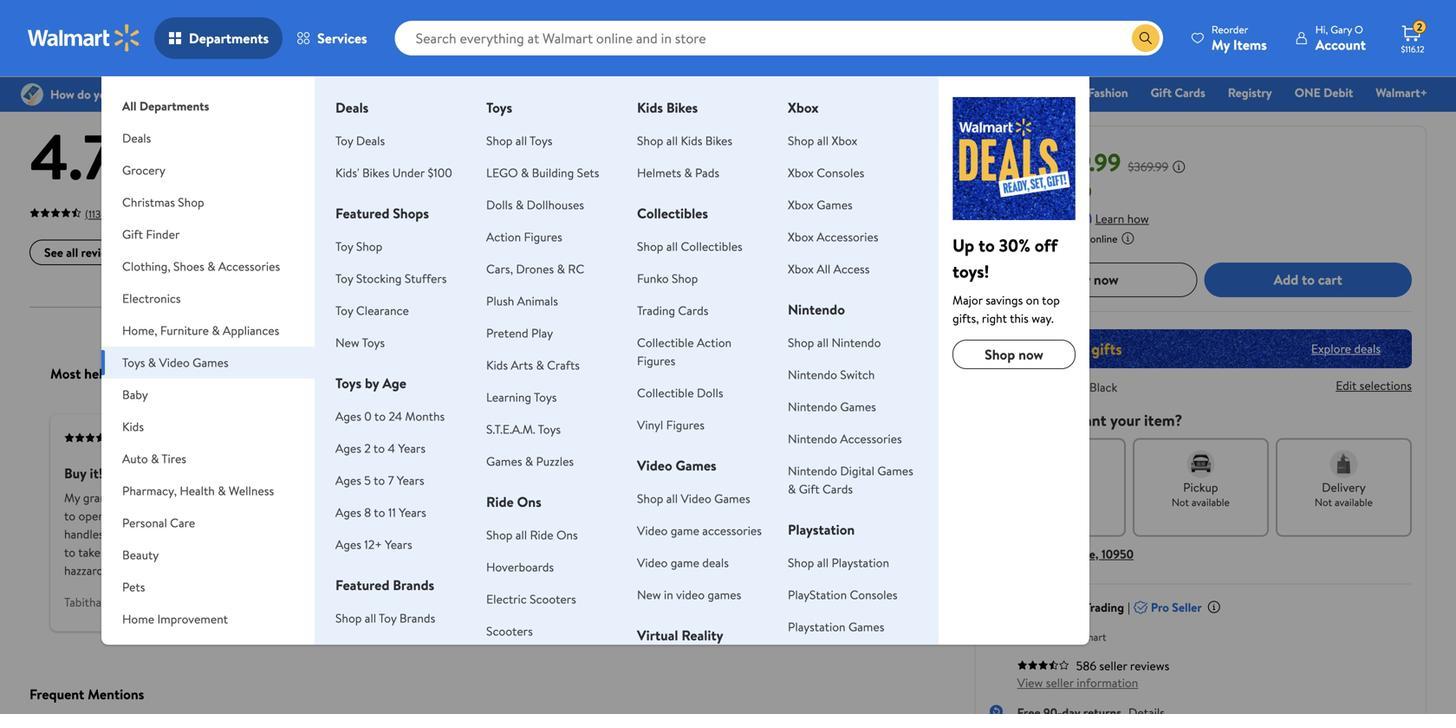 Task type: locate. For each thing, give the bounding box(es) containing it.
1 progress bar from the top
[[552, 133, 921, 136]]

2 inside fun truck but not well built my 2 year old absolutely loved this chevy truck! he drove every chance he had for a whole month! then the drive motor on the wheels went out and he was so disappointed.  i started researching and that seems to be a common problem with it so we decided to return.
[[591, 490, 597, 506]]

stars up 4 stars
[[507, 126, 531, 143]]

0 horizontal spatial this
[[732, 490, 750, 506]]

fun
[[572, 464, 594, 483]]

ages for ages 2 to 4 years
[[336, 440, 361, 457]]

0 vertical spatial home
[[1034, 84, 1066, 101]]

available for pickup
[[1192, 495, 1230, 510]]

1 vertical spatial bikes
[[705, 132, 733, 149]]

shop inside dropdown button
[[178, 194, 204, 211]]

all down not
[[666, 490, 678, 507]]

ons
[[517, 492, 542, 511], [557, 527, 578, 544]]

1 horizontal spatial not
[[1315, 495, 1332, 510]]

ages up ages 5 to 7 years
[[336, 440, 361, 457]]

grocery inside dropdown button
[[122, 162, 166, 179]]

helpful right "crafts"
[[592, 364, 634, 383]]

games inside dropdown button
[[193, 354, 229, 371]]

available down intent image for delivery
[[1335, 495, 1373, 510]]

0 vertical spatial ride
[[486, 492, 514, 511]]

2
[[1417, 20, 1423, 34], [497, 183, 504, 200], [364, 440, 371, 457], [591, 490, 597, 506]]

o
[[1355, 22, 1363, 37]]

stars for 5 stars
[[507, 126, 531, 143]]

in down awkward
[[309, 544, 319, 561]]

974
[[925, 126, 945, 143]]

1 game from the top
[[671, 522, 700, 539]]

0 vertical spatial had
[[628, 508, 646, 525]]

2 shipping from the left
[[531, 10, 568, 25]]

1 vertical spatial get
[[289, 544, 306, 561]]

2 are from the left
[[235, 526, 252, 543]]

0 vertical spatial bikes
[[666, 98, 698, 117]]

shop up for on the bottom left of page
[[637, 490, 664, 507]]

one debit link
[[1287, 83, 1361, 102]]

xbox consoles
[[788, 164, 865, 181]]

1 horizontal spatial all
[[817, 260, 831, 277]]

0 vertical spatial cards
[[1175, 84, 1206, 101]]

to left the 'open'
[[64, 508, 76, 525]]

&
[[196, 64, 210, 93], [611, 84, 619, 101], [521, 164, 529, 181], [684, 164, 692, 181], [516, 196, 524, 213], [207, 258, 215, 275], [557, 260, 565, 277], [212, 322, 220, 339], [148, 354, 156, 371], [536, 357, 544, 374], [151, 450, 159, 467], [525, 453, 533, 470], [788, 481, 796, 498], [218, 482, 226, 499], [152, 643, 160, 660]]

2 featured from the top
[[336, 576, 390, 595]]

ages
[[336, 408, 361, 425], [336, 440, 361, 457], [336, 472, 361, 489], [336, 504, 361, 521], [336, 536, 361, 553]]

electric scooters
[[486, 591, 576, 608]]

2 3+ day shipping from the left
[[499, 10, 568, 25]]

kids for kids dropdown button
[[122, 418, 144, 435]]

toy shop link up stocking
[[336, 238, 383, 255]]

2 stars
[[497, 183, 531, 200]]

duke's
[[332, 544, 364, 561]]

2 product group from the left
[[726, 0, 933, 35]]

1 verified purchase from the left
[[123, 431, 203, 445]]

bikes for kids' bikes under $100
[[362, 164, 389, 181]]

1 vertical spatial it!!!!
[[164, 490, 185, 506]]

1 vertical spatial on
[[864, 508, 878, 525]]

1 horizontal spatial ride
[[530, 527, 554, 544]]

and right see
[[187, 526, 206, 543]]

0 vertical spatial this
[[1010, 310, 1029, 327]]

purchased
[[1042, 231, 1088, 246]]

that inside fun truck but not well built my 2 year old absolutely loved this chevy truck! he drove every chance he had for a whole month! then the drive motor on the wheels went out and he was so disappointed.  i started researching and that seems to be a common problem with it so we decided to return.
[[593, 544, 615, 561]]

nintendo accessories link
[[788, 430, 902, 447]]

$180.00
[[1045, 182, 1092, 201]]

helpful for negative
[[592, 364, 634, 383]]

2 vertical spatial he
[[241, 544, 254, 561]]

3 ages from the top
[[336, 472, 361, 489]]

purchase up video games
[[669, 431, 710, 445]]

verified up but
[[631, 431, 667, 445]]

1 helpful from the left
[[84, 364, 127, 383]]

arrives dec 21 button
[[990, 438, 1126, 537]]

1 horizontal spatial a
[[668, 508, 673, 525]]

1 horizontal spatial cards
[[823, 481, 853, 498]]

1 vertical spatial collectibles
[[681, 238, 743, 255]]

the down every
[[880, 508, 898, 525]]

christmas for christmas shop link
[[777, 84, 830, 101]]

nintendo for nintendo
[[788, 300, 845, 319]]

Walmart Site-Wide search field
[[395, 21, 1163, 55]]

now inside buy now button
[[1094, 270, 1119, 289]]

stars down 3 stars
[[506, 183, 531, 200]]

1 horizontal spatial this
[[1010, 310, 1029, 327]]

that down wheels
[[593, 544, 615, 561]]

0 vertical spatial action
[[486, 228, 521, 245]]

verified up auto
[[123, 431, 159, 445]]

departments down customer reviews & ratings
[[139, 98, 209, 114]]

1 vertical spatial had
[[391, 526, 410, 543]]

christmas inside dropdown button
[[122, 194, 175, 211]]

pharmacy, health & wellness button
[[101, 475, 315, 507]]

not for delivery
[[1315, 495, 1332, 510]]

1 horizontal spatial christmas
[[777, 84, 830, 101]]

save
[[1015, 183, 1038, 200]]

2 collectible from the top
[[637, 384, 694, 401]]

0 vertical spatial grandson
[[83, 490, 131, 506]]

5 ages from the top
[[336, 536, 361, 553]]

beauty
[[122, 547, 159, 563]]

electronics inside "dropdown button"
[[122, 290, 181, 307]]

learn how button
[[1095, 210, 1149, 228]]

not for pickup
[[1172, 495, 1189, 510]]

nintendo for nintendo accessories
[[788, 430, 837, 447]]

all for video games
[[666, 490, 678, 507]]

1 horizontal spatial toy shop link
[[956, 83, 1019, 102]]

shop up xbox consoles link
[[788, 132, 814, 149]]

ages for ages 0 to 24 months
[[336, 408, 361, 425]]

games
[[708, 586, 741, 603]]

0 horizontal spatial 4
[[388, 440, 395, 457]]

toy shop for top toy shop link
[[964, 84, 1011, 101]]

figures up collectible dolls
[[637, 352, 676, 369]]

are down can't
[[235, 526, 252, 543]]

baby
[[122, 386, 148, 403]]

not inside delivery not available
[[1315, 495, 1332, 510]]

0 horizontal spatial are
[[107, 526, 123, 543]]

toy stocking stuffers
[[336, 270, 447, 287]]

it left runs
[[238, 562, 245, 579]]

out down for on the bottom left of page
[[639, 526, 657, 543]]

21 inside button
[[1081, 495, 1090, 510]]

1 vertical spatial handles
[[64, 526, 104, 543]]

so down they
[[227, 544, 238, 561]]

nintendo up truck!
[[788, 462, 837, 479]]

0 horizontal spatial 3+ day shipping
[[268, 10, 337, 25]]

buy inside buy it!!!! my grandson loves it!!!! the only thing wrong with it is the handles to open the door. my grandson can't get in and out of it. they handles are hard to see and they are insane awkward place. we had to take one of the windows off so he could get in it duke's of hazzard style! lol other than that it runs great and look!!!!!
[[64, 464, 86, 483]]

other
[[156, 562, 185, 579]]

a right the write
[[189, 244, 195, 261]]

1 horizontal spatial off
[[1035, 233, 1058, 257]]

xbox for xbox consoles
[[788, 164, 814, 181]]

0 vertical spatial new
[[336, 334, 359, 351]]

price when purchased online
[[990, 231, 1118, 246]]

ages 12+ years
[[336, 536, 412, 553]]

video inside dropdown button
[[159, 354, 190, 371]]

this
[[1010, 310, 1029, 327], [732, 490, 750, 506]]

all up xbox consoles link
[[817, 132, 829, 149]]

2 most from the left
[[558, 364, 588, 383]]

right
[[982, 310, 1007, 327]]

2 day from the left
[[513, 10, 528, 25]]

out
[[118, 157, 149, 186], [310, 508, 328, 525], [639, 526, 657, 543]]

on inside up to 30% off toys! major savings on top gifts, right this way.
[[1026, 292, 1039, 309]]

buy inside button
[[1068, 270, 1091, 289]]

product group
[[33, 0, 240, 35], [726, 0, 933, 35]]

video game deals link
[[637, 554, 729, 571]]

grocery left essentials
[[566, 84, 608, 101]]

get
[[256, 508, 273, 525], [289, 544, 306, 561]]

years
[[398, 440, 426, 457], [397, 472, 424, 489], [399, 504, 426, 521], [385, 536, 412, 553]]

2 ages from the top
[[336, 440, 361, 457]]

had down old at left
[[628, 508, 646, 525]]

0 horizontal spatial all
[[122, 98, 137, 114]]

accessories inside dropdown button
[[218, 258, 280, 275]]

reviews up all departments
[[123, 64, 191, 93]]

toy shop left the home link
[[964, 84, 1011, 101]]

0 horizontal spatial so
[[227, 544, 238, 561]]

action inside collectible action figures
[[697, 334, 732, 351]]

1 available from the left
[[1192, 495, 1230, 510]]

progress bar
[[552, 133, 921, 136], [552, 171, 921, 174], [552, 209, 921, 213]]

video for video game deals
[[637, 554, 668, 571]]

christmas shop inside dropdown button
[[122, 194, 204, 211]]

patio
[[122, 643, 149, 660]]

kids for kids arts & crafts
[[486, 357, 508, 374]]

featured
[[336, 204, 390, 223], [336, 576, 390, 595]]

ages 5 to 7 years
[[336, 472, 424, 489]]

collectible inside collectible action figures
[[637, 334, 694, 351]]

brands down featured brands
[[400, 610, 435, 627]]

collectible for collectible action figures
[[637, 334, 694, 351]]

reviews for 586 seller reviews
[[1130, 657, 1170, 674]]

0 vertical spatial accessories
[[817, 228, 879, 245]]

2 3+ from the left
[[499, 10, 511, 25]]

intent image for delivery image
[[1330, 450, 1358, 478]]

collectible down negative at the left bottom of page
[[637, 384, 694, 401]]

playstation
[[788, 586, 847, 603]]

consoles for xbox
[[817, 164, 865, 181]]

do
[[1024, 409, 1042, 431]]

negative
[[637, 364, 689, 383]]

1 vertical spatial accessories
[[218, 258, 280, 275]]

helpful for positive
[[84, 364, 127, 383]]

most for most helpful positive review
[[50, 364, 81, 383]]

with inside fun truck but not well built my 2 year old absolutely loved this chevy truck! he drove every chance he had for a whole month! then the drive motor on the wheels went out and he was so disappointed.  i started researching and that seems to be a common problem with it so we decided to return.
[[788, 544, 810, 561]]

toy for top toy shop link
[[964, 84, 982, 101]]

nintendo down nintendo switch link
[[788, 398, 837, 415]]

2 vertical spatial out
[[639, 526, 657, 543]]

toy shop for the bottommost toy shop link
[[336, 238, 383, 255]]

0 vertical spatial a
[[189, 244, 195, 261]]

had inside buy it!!!! my grandson loves it!!!! the only thing wrong with it is the handles to open the door. my grandson can't get in and out of it. they handles are hard to see and they are insane awkward place. we had to take one of the windows off so he could get in it duke's of hazzard style! lol other than that it runs great and look!!!!!
[[391, 526, 410, 543]]

0 horizontal spatial in
[[276, 508, 286, 525]]

personal care
[[122, 514, 195, 531]]

shop all xbox link
[[788, 132, 858, 149]]

2 horizontal spatial in
[[664, 586, 673, 603]]

christmas shop for christmas shop dropdown button
[[122, 194, 204, 211]]

3 progress bar from the top
[[552, 209, 921, 213]]

truck!
[[789, 490, 820, 506]]

0 horizontal spatial helpful
[[84, 364, 127, 383]]

1 vertical spatial game
[[671, 554, 700, 571]]

1 are from the left
[[107, 526, 123, 543]]

edit
[[1336, 377, 1357, 394]]

xbox for xbox accessories
[[788, 228, 814, 245]]

home inside dropdown button
[[122, 611, 154, 628]]

1 horizontal spatial purchase
[[669, 431, 710, 445]]

all for featured brands
[[365, 610, 376, 627]]

playstation for playstation games
[[788, 619, 846, 635]]

with down i
[[788, 544, 810, 561]]

21
[[930, 183, 940, 200], [1081, 495, 1090, 510]]

1 ages from the top
[[336, 408, 361, 425]]

2 vertical spatial bikes
[[362, 164, 389, 181]]

reviews down (1136
[[81, 244, 121, 261]]

age
[[382, 374, 407, 393]]

0 horizontal spatial toy shop
[[336, 238, 383, 255]]

2 horizontal spatial reviews
[[1130, 657, 1170, 674]]

legal information image
[[1121, 231, 1135, 245]]

it inside fun truck but not well built my 2 year old absolutely loved this chevy truck! he drove every chance he had for a whole month! then the drive motor on the wheels went out and he was so disappointed.  i started researching and that seems to be a common problem with it so we decided to return.
[[813, 544, 820, 561]]

1 vertical spatial christmas shop
[[122, 194, 204, 211]]

ages for ages 12+ years
[[336, 536, 361, 553]]

by right fulfilled
[[1056, 630, 1066, 644]]

2 vertical spatial accessories
[[840, 430, 902, 447]]

2 helpful from the left
[[592, 364, 634, 383]]

0 horizontal spatial grocery
[[122, 162, 166, 179]]

1 featured from the top
[[336, 204, 390, 223]]

gift inside dropdown button
[[122, 226, 143, 243]]

0 vertical spatial figures
[[524, 228, 562, 245]]

toy shop link
[[956, 83, 1019, 102], [336, 238, 383, 255]]

buy up the 'open'
[[64, 464, 86, 483]]

this left way.
[[1010, 310, 1029, 327]]

all for collectibles
[[666, 238, 678, 255]]

on left top
[[1026, 292, 1039, 309]]

hi, gary o account
[[1316, 22, 1366, 54]]

0 horizontal spatial day
[[282, 10, 297, 25]]

fulfilled by walmart
[[1017, 630, 1107, 644]]

0 vertical spatial ons
[[517, 492, 542, 511]]

he down 'whole'
[[681, 526, 694, 543]]

off inside buy it!!!! my grandson loves it!!!! the only thing wrong with it is the handles to open the door. my grandson can't get in and out of it. they handles are hard to see and they are insane awkward place. we had to take one of the windows off so he could get in it duke's of hazzard style! lol other than that it runs great and look!!!!!
[[208, 544, 224, 561]]

add
[[1274, 270, 1299, 289]]

christmas up gift finder
[[122, 194, 175, 211]]

great
[[274, 562, 301, 579]]

0 horizontal spatial cards
[[678, 302, 709, 319]]

wrong
[[265, 490, 298, 506]]

nintendo up "nintendo games"
[[788, 366, 837, 383]]

review for most helpful negative review
[[693, 364, 732, 383]]

4 ages from the top
[[336, 504, 361, 521]]

home up the patio on the left
[[122, 611, 154, 628]]

electronics for electronics "dropdown button"
[[122, 290, 181, 307]]

1 vertical spatial 4
[[388, 440, 395, 457]]

1 vertical spatial with
[[301, 490, 323, 506]]

christmas shop for christmas shop link
[[777, 84, 860, 101]]

game for accessories
[[671, 522, 700, 539]]

now inside shop now link
[[1019, 345, 1044, 364]]

years right 11
[[399, 504, 426, 521]]

featured for featured brands
[[336, 576, 390, 595]]

intent image for pickup image
[[1187, 450, 1215, 478]]

ride up hoverboards
[[530, 527, 554, 544]]

learning toys
[[486, 389, 557, 406]]

games inside nintendo digital games & gift cards
[[878, 462, 914, 479]]

all down customer reviews & ratings
[[122, 98, 137, 114]]

all up helmets & pads link
[[666, 132, 678, 149]]

clothing, shoes & accessories
[[122, 258, 280, 275]]

deals
[[336, 98, 369, 117], [122, 130, 151, 147], [356, 132, 385, 149]]

1 horizontal spatial 3+ day shipping
[[499, 10, 568, 25]]

2 horizontal spatial out
[[639, 526, 657, 543]]

of right one
[[126, 544, 137, 561]]

gift left the he on the bottom right of the page
[[799, 481, 820, 498]]

lol
[[138, 562, 153, 579]]

0 vertical spatial reviews
[[123, 64, 191, 93]]

5 stars
[[497, 126, 531, 143]]

1 horizontal spatial that
[[593, 544, 615, 561]]

to left take
[[64, 544, 76, 561]]

available down the intent image for pickup
[[1192, 495, 1230, 510]]

stars for 3 stars
[[506, 164, 531, 181]]

1 most from the left
[[50, 364, 81, 383]]

on inside fun truck but not well built my 2 year old absolutely loved this chevy truck! he drove every chance he had for a whole month! then the drive motor on the wheels went out and he was so disappointed.  i started researching and that seems to be a common problem with it so we decided to return.
[[864, 508, 878, 525]]

off inside up to 30% off toys! major savings on top gifts, right this way.
[[1035, 233, 1058, 257]]

available inside delivery not available
[[1335, 495, 1373, 510]]

1 vertical spatial now
[[1019, 345, 1044, 364]]

now for shop now
[[1019, 345, 1044, 364]]

kids' bikes under $100
[[336, 164, 452, 181]]

playstation down playstation
[[788, 619, 846, 635]]

0 horizontal spatial he
[[241, 544, 254, 561]]

0 horizontal spatial buy
[[64, 464, 86, 483]]

a right be
[[683, 544, 689, 561]]

4.7 out of 5
[[29, 113, 212, 200]]

accessories for nintendo
[[840, 430, 902, 447]]

grandson up the 'open'
[[83, 490, 131, 506]]

progress bar down pads at top left
[[552, 209, 921, 213]]

my left items in the top of the page
[[1212, 35, 1230, 54]]

2 vertical spatial figures
[[666, 417, 705, 433]]

1 vertical spatial electronics
[[122, 290, 181, 307]]

cards right trading
[[678, 302, 709, 319]]

2 not from the left
[[1315, 495, 1332, 510]]

furniture
[[160, 322, 209, 339]]

1 vertical spatial toy shop
[[336, 238, 383, 255]]

accessories
[[817, 228, 879, 245], [218, 258, 280, 275], [840, 430, 902, 447]]

home improvement button
[[101, 603, 315, 635]]

hazzard
[[64, 562, 103, 579]]

toy for the bottommost toy shop link
[[336, 238, 353, 255]]

nintendo inside nintendo digital games & gift cards
[[788, 462, 837, 479]]

by left age
[[365, 374, 379, 393]]

toys inside dropdown button
[[122, 354, 145, 371]]

now down way.
[[1019, 345, 1044, 364]]

all up hoverboards
[[516, 527, 527, 544]]

funko shop link
[[637, 270, 698, 287]]

0 vertical spatial grocery
[[566, 84, 608, 101]]

finder
[[146, 226, 180, 243]]

1 horizontal spatial available
[[1335, 495, 1373, 510]]

ride
[[486, 492, 514, 511], [530, 527, 554, 544]]

problem
[[741, 544, 785, 561]]

stars down 5 stars
[[507, 145, 532, 162]]

toy clearance link
[[336, 302, 409, 319]]

1 collectible from the top
[[637, 334, 694, 351]]

2 progress bar from the top
[[552, 171, 921, 174]]

1 horizontal spatial seller
[[1100, 657, 1127, 674]]

xbox all access
[[788, 260, 870, 277]]

get up insane
[[256, 508, 273, 525]]

write a review
[[157, 244, 232, 261]]

games down home, furniture & appliances dropdown button at top left
[[193, 354, 229, 371]]

information
[[1077, 674, 1138, 691]]

shop down grocery dropdown button
[[178, 194, 204, 211]]

0 vertical spatial toy shop
[[964, 84, 1011, 101]]

available inside pickup not available
[[1192, 495, 1230, 510]]

common
[[692, 544, 738, 561]]

1 3+ from the left
[[268, 10, 279, 25]]

1 vertical spatial ride
[[530, 527, 554, 544]]

xbox up xbox games link
[[788, 164, 814, 181]]

auto & tires button
[[101, 443, 315, 475]]

wheels
[[572, 526, 607, 543]]

crafts
[[547, 357, 580, 374]]

not inside pickup not available
[[1172, 495, 1189, 510]]

21 right dec
[[1081, 495, 1090, 510]]

affirm image
[[1057, 209, 1092, 223]]

it down started
[[813, 544, 820, 561]]

1 not from the left
[[1172, 495, 1189, 510]]

0 vertical spatial playstation
[[788, 520, 855, 539]]

up to 30% off toys! major savings on top gifts, right this way.
[[953, 233, 1060, 327]]

kids up helmets & pads at the left top of page
[[681, 132, 703, 149]]

video game accessories
[[637, 522, 762, 539]]

years right 7
[[397, 472, 424, 489]]

0 horizontal spatial dolls
[[486, 196, 513, 213]]

0 horizontal spatial it!!!!
[[90, 464, 115, 483]]

0 horizontal spatial ons
[[517, 492, 542, 511]]

this inside fun truck but not well built my 2 year old absolutely loved this chevy truck! he drove every chance he had for a whole month! then the drive motor on the wheels went out and he was so disappointed.  i started researching and that seems to be a common problem with it so we decided to return.
[[732, 490, 750, 506]]

in down wrong
[[276, 508, 286, 525]]

0 horizontal spatial 3+
[[268, 10, 279, 25]]

1 horizontal spatial action
[[697, 334, 732, 351]]

2 available from the left
[[1335, 495, 1373, 510]]

a
[[189, 244, 195, 261], [668, 508, 673, 525], [683, 544, 689, 561]]

all left "we"
[[817, 554, 829, 571]]

1 horizontal spatial buy
[[1068, 270, 1091, 289]]

2 vertical spatial progress bar
[[552, 209, 921, 213]]

consoles down shop all xbox link
[[817, 164, 865, 181]]

0 vertical spatial out
[[118, 157, 149, 186]]

0 horizontal spatial get
[[256, 508, 273, 525]]

0 horizontal spatial new
[[336, 334, 359, 351]]

handles down 7
[[367, 490, 407, 506]]

on up "researching"
[[864, 508, 878, 525]]

only
[[210, 490, 232, 506]]

xbox all access link
[[788, 260, 870, 277]]

0 horizontal spatial a
[[189, 244, 195, 261]]

ages up is
[[336, 472, 361, 489]]

1 horizontal spatial shipping
[[531, 10, 568, 25]]

1 3+ day shipping from the left
[[268, 10, 337, 25]]

search icon image
[[1139, 31, 1153, 45]]

1 horizontal spatial verified purchase
[[631, 431, 710, 445]]

new left "video"
[[637, 586, 661, 603]]

in left "video"
[[664, 586, 673, 603]]

to left cart
[[1302, 270, 1315, 289]]

kids inside dropdown button
[[122, 418, 144, 435]]

most helpful negative review
[[558, 364, 732, 383]]

it!!!! left "the"
[[164, 490, 185, 506]]

funko
[[637, 270, 669, 287]]

walmart
[[1069, 630, 1107, 644]]

0 horizontal spatial off
[[208, 544, 224, 561]]

0 vertical spatial by
[[365, 374, 379, 393]]

0 vertical spatial featured
[[336, 204, 390, 223]]

one
[[1295, 84, 1321, 101]]

11
[[388, 504, 396, 521]]

1 vertical spatial in
[[309, 544, 319, 561]]

pickup not available
[[1172, 479, 1230, 510]]

decided
[[856, 544, 897, 561]]

collectible dolls link
[[637, 384, 723, 401]]

0 horizontal spatial toy shop link
[[336, 238, 383, 255]]

0 vertical spatial 21
[[930, 183, 940, 200]]

0 vertical spatial handles
[[367, 490, 407, 506]]

progress bar up pads at top left
[[552, 133, 921, 136]]

4 up 3
[[497, 145, 504, 162]]

xbox down xbox accessories
[[788, 260, 814, 277]]

fun truck but not well built my 2 year old absolutely loved this chevy truck! he drove every chance he had for a whole month! then the drive motor on the wheels went out and he was so disappointed.  i started researching and that seems to be a common problem with it so we decided to return.
[[572, 464, 914, 579]]

out up reviews)
[[118, 157, 149, 186]]

1 vertical spatial toy shop link
[[336, 238, 383, 255]]

so inside buy it!!!! my grandson loves it!!!! the only thing wrong with it is the handles to open the door. my grandson can't get in and out of it. they handles are hard to see and they are insane awkward place. we had to take one of the windows off so he could get in it duke's of hazzard style! lol other than that it runs great and look!!!!!
[[227, 544, 238, 561]]

2 game from the top
[[671, 554, 700, 571]]

1 verified from the left
[[123, 431, 159, 445]]

get up great
[[289, 544, 306, 561]]

1 vertical spatial grandson
[[176, 508, 225, 525]]

ons up shop all ride ons
[[517, 492, 542, 511]]

that right than
[[213, 562, 235, 579]]

0 horizontal spatial out
[[118, 157, 149, 186]]

on
[[1026, 292, 1039, 309], [864, 508, 878, 525]]

stars
[[507, 126, 531, 143], [507, 145, 532, 162], [506, 164, 531, 181], [506, 183, 531, 200]]

review inside write a review link
[[198, 244, 232, 261]]



Task type: vqa. For each thing, say whether or not it's contained in the screenshot.
Departments in the dropdown button
yes



Task type: describe. For each thing, give the bounding box(es) containing it.
we
[[371, 526, 388, 543]]

now $189.99
[[990, 145, 1121, 179]]

christmas shop button
[[101, 186, 315, 218]]

1 horizontal spatial it!!!!
[[164, 490, 185, 506]]

ages for ages 5 to 7 years
[[336, 472, 361, 489]]

that inside buy it!!!! my grandson loves it!!!! the only thing wrong with it is the handles to open the door. my grandson can't get in and out of it. they handles are hard to see and they are insane awkward place. we had to take one of the windows off so he could get in it duke's of hazzard style! lol other than that it runs great and look!!!!!
[[213, 562, 235, 579]]

game for deals
[[671, 554, 700, 571]]

see
[[44, 244, 63, 261]]

collectible action figures
[[637, 334, 732, 369]]

1 vertical spatial departments
[[139, 98, 209, 114]]

shop up 3
[[486, 132, 513, 149]]

ages for ages 8 to 11 years
[[336, 504, 361, 521]]

of left it.
[[331, 508, 342, 525]]

all for toys
[[516, 132, 527, 149]]

well
[[681, 464, 705, 483]]

seller for 586
[[1100, 657, 1127, 674]]

ratings
[[215, 64, 278, 93]]

by for fulfilled
[[1056, 630, 1066, 644]]

toy stocking stuffers link
[[336, 270, 447, 287]]

new for featured shops
[[336, 334, 359, 351]]

play
[[531, 325, 553, 342]]

deals up toy deals 'link'
[[336, 98, 369, 117]]

xbox games
[[788, 196, 853, 213]]

grocery for grocery
[[122, 162, 166, 179]]

0 vertical spatial collectibles
[[637, 204, 708, 223]]

all right see
[[66, 244, 78, 261]]

nintendo switch link
[[788, 366, 875, 383]]

auto & tires
[[122, 450, 186, 467]]

by for toys
[[365, 374, 379, 393]]

games up month!
[[714, 490, 750, 507]]

0 horizontal spatial 5
[[178, 113, 212, 200]]

personal
[[122, 514, 167, 531]]

ages 0 to 24 months link
[[336, 408, 445, 425]]

hoverboards link
[[486, 559, 554, 576]]

and up be
[[660, 526, 679, 543]]

they
[[358, 508, 382, 525]]

video game accessories link
[[637, 522, 762, 539]]

deals
[[702, 554, 729, 571]]

kids bikes
[[637, 98, 698, 117]]

not
[[657, 464, 677, 483]]

fulfilled
[[1017, 630, 1053, 644]]

trading cards link
[[637, 302, 709, 319]]

view seller information link
[[1017, 674, 1138, 691]]

games up 'shop all video games'
[[676, 456, 717, 475]]

your
[[1110, 409, 1141, 431]]

fashion
[[1088, 84, 1128, 101]]

my inside fun truck but not well built my 2 year old absolutely loved this chevy truck! he drove every chance he had for a whole month! then the drive motor on the wheels went out and he was so disappointed.  i started researching and that seems to be a common problem with it so we decided to return.
[[572, 490, 588, 506]]

kids' bikes under $100 link
[[336, 164, 452, 181]]

than
[[187, 562, 211, 579]]

vinyl
[[637, 417, 663, 433]]

gift finder
[[122, 226, 180, 243]]

trading
[[637, 302, 675, 319]]

home for home
[[1034, 84, 1066, 101]]

lego & building sets link
[[486, 164, 599, 181]]

buy for buy now
[[1068, 270, 1091, 289]]

toys & video games image
[[953, 97, 1076, 220]]

toys down toy clearance link
[[362, 334, 385, 351]]

1 shipping from the left
[[300, 10, 337, 25]]

2 horizontal spatial bikes
[[705, 132, 733, 149]]

deals up kids'
[[356, 132, 385, 149]]

to down "researching"
[[900, 544, 911, 561]]

my inside the reorder my items
[[1212, 35, 1230, 54]]

0 vertical spatial brands
[[393, 576, 434, 595]]

pretend play
[[486, 325, 553, 342]]

2 horizontal spatial he
[[681, 526, 694, 543]]

0 vertical spatial toy shop link
[[956, 83, 1019, 102]]

cards for gift cards
[[1175, 84, 1206, 101]]

one
[[103, 544, 123, 561]]

figures for vinyl
[[666, 417, 705, 433]]

2 purchase from the left
[[669, 431, 710, 445]]

collectible action figures link
[[637, 334, 732, 369]]

nintendo switch
[[788, 366, 875, 383]]

video for video game accessories
[[637, 522, 668, 539]]

toy for toy clearance link
[[336, 302, 353, 319]]

toy for toy stocking stuffers link
[[336, 270, 353, 287]]

my up see
[[158, 508, 174, 525]]

plush animals
[[486, 293, 558, 309]]

shops
[[393, 204, 429, 223]]

reviews for see all reviews
[[81, 244, 121, 261]]

departments inside popup button
[[189, 29, 269, 48]]

1 horizontal spatial get
[[289, 544, 306, 561]]

pro seller
[[1151, 599, 1202, 616]]

all for ride ons
[[516, 527, 527, 544]]

home link
[[1026, 83, 1073, 102]]

insane
[[254, 526, 287, 543]]

loved
[[700, 490, 729, 506]]

1 product group from the left
[[33, 0, 240, 35]]

to left be
[[653, 544, 664, 561]]

hi,
[[1316, 22, 1328, 37]]

gift for gift cards
[[1151, 84, 1172, 101]]

figures inside collectible action figures
[[637, 352, 676, 369]]

grocery for grocery & essentials
[[566, 84, 608, 101]]

learn more about strikethrough prices image
[[1172, 160, 1186, 174]]

it left is
[[326, 490, 333, 506]]

shop up barbie link
[[336, 610, 362, 627]]

walmart image
[[28, 24, 140, 52]]

most for most helpful negative review
[[558, 364, 588, 383]]

hard
[[126, 526, 150, 543]]

buy for buy it!!!! my grandson loves it!!!! the only thing wrong with it is the handles to open the door. my grandson can't get in and out of it. they handles are hard to see and they are insane awkward place. we had to take one of the windows off so he could get in it duke's of hazzard style! lol other than that it runs great and look!!!!!
[[64, 464, 86, 483]]

ages 5 to 7 years link
[[336, 472, 424, 489]]

to left 7
[[374, 472, 385, 489]]

virtual
[[637, 626, 678, 645]]

2 horizontal spatial a
[[683, 544, 689, 561]]

2 horizontal spatial 5
[[497, 126, 504, 143]]

helmets & pads link
[[637, 164, 720, 181]]

1 vertical spatial scooters
[[486, 623, 533, 640]]

& inside nintendo digital games & gift cards
[[788, 481, 796, 498]]

to right 8
[[374, 504, 385, 521]]

see all reviews
[[44, 244, 121, 261]]

available for delivery
[[1335, 495, 1373, 510]]

video for video games
[[637, 456, 672, 475]]

0 horizontal spatial handles
[[64, 526, 104, 543]]

toy down featured brands
[[379, 610, 397, 627]]

shop up shop all xbox link
[[833, 84, 860, 101]]

review for most helpful positive review
[[181, 364, 220, 383]]

shop up helmets
[[637, 132, 664, 149]]

christmas for christmas shop dropdown button
[[122, 194, 175, 211]]

(1136
[[85, 207, 107, 221]]

0 vertical spatial in
[[276, 508, 286, 525]]

xbox for xbox games
[[788, 196, 814, 213]]

for
[[649, 508, 665, 525]]

47
[[928, 202, 942, 219]]

1 horizontal spatial in
[[309, 544, 319, 561]]

the up lol
[[140, 544, 158, 561]]

all for playstation
[[817, 554, 829, 571]]

to inside up to 30% off toys! major savings on top gifts, right this way.
[[979, 233, 995, 257]]

new for video games
[[637, 586, 661, 603]]

garden
[[163, 643, 202, 660]]

health
[[180, 482, 215, 499]]

1 vertical spatial dolls
[[697, 384, 723, 401]]

kids for kids bikes
[[637, 98, 663, 117]]

0 vertical spatial it!!!!
[[90, 464, 115, 483]]

home for home improvement
[[122, 611, 154, 628]]

ages 12+ years link
[[336, 536, 412, 553]]

1 horizontal spatial 5
[[364, 472, 371, 489]]

chevy
[[753, 490, 786, 506]]

to left see
[[152, 526, 164, 543]]

dolls & dollhouses
[[486, 196, 584, 213]]

figures for action
[[524, 228, 562, 245]]

stars for 4 stars
[[507, 145, 532, 162]]

0 vertical spatial get
[[256, 508, 273, 525]]

video
[[676, 586, 705, 603]]

gift inside nintendo digital games & gift cards
[[799, 481, 820, 498]]

2 down lego
[[497, 183, 504, 200]]

progress bar for 39
[[552, 171, 921, 174]]

1 day from the left
[[282, 10, 297, 25]]

accessories for xbox
[[817, 228, 879, 245]]

shop up stocking
[[356, 238, 383, 255]]

(1136 reviews)
[[85, 207, 146, 221]]

year
[[600, 490, 622, 506]]

this inside up to 30% off toys! major savings on top gifts, right this way.
[[1010, 310, 1029, 327]]

gift for gift finder
[[122, 226, 143, 243]]

all for kids bikes
[[666, 132, 678, 149]]

to up ages 5 to 7 years
[[374, 440, 385, 457]]

with inside buy it!!!! my grandson loves it!!!! the only thing wrong with it is the handles to open the door. my grandson can't get in and out of it. they handles are hard to see and they are insane awkward place. we had to take one of the windows off so he could get in it duke's of hazzard style! lol other than that it runs great and look!!!!!
[[301, 490, 323, 506]]

Search search field
[[395, 21, 1163, 55]]

up
[[953, 233, 975, 257]]

the right is
[[347, 490, 364, 506]]

new toys link
[[336, 334, 385, 351]]

and right great
[[304, 562, 323, 579]]

years for ages 5 to 7 years
[[397, 472, 424, 489]]

out inside buy it!!!! my grandson loves it!!!! the only thing wrong with it is the handles to open the door. my grandson can't get in and out of it. they handles are hard to see and they are insane awkward place. we had to take one of the windows off so he could get in it duke's of hazzard style! lol other than that it runs great and look!!!!!
[[310, 508, 328, 525]]

walmart+ link
[[1368, 83, 1436, 102]]

toy for toy deals 'link'
[[336, 132, 353, 149]]

collectible for collectible dolls
[[637, 384, 694, 401]]

0 vertical spatial he
[[612, 508, 625, 525]]

toys up 5 stars
[[486, 98, 512, 117]]

1 vertical spatial playstation
[[832, 554, 889, 571]]

games up xbox accessories link in the top right of the page
[[817, 196, 853, 213]]

electronics for the electronics link
[[883, 84, 941, 101]]

toys up puzzles
[[538, 421, 561, 438]]

seller
[[1172, 599, 1202, 616]]

essentials
[[622, 84, 674, 101]]

seller for view
[[1046, 674, 1074, 691]]

nintendo for nintendo switch
[[788, 366, 837, 383]]

0 vertical spatial 4
[[497, 145, 504, 162]]

games down playstation consoles
[[849, 619, 885, 635]]

view
[[1017, 674, 1043, 691]]

dollhouses
[[527, 196, 584, 213]]

1 horizontal spatial reviews
[[123, 64, 191, 93]]

1 vertical spatial a
[[668, 508, 673, 525]]

shop right the funko
[[672, 270, 698, 287]]

1 purchase from the left
[[162, 431, 203, 445]]

cards inside nintendo digital games & gift cards
[[823, 481, 853, 498]]

games down s.t.e.a.m.
[[486, 453, 522, 470]]

virtual reality
[[637, 626, 723, 645]]

learning toys link
[[486, 389, 557, 406]]

write a review link
[[142, 240, 247, 265]]

0 vertical spatial scooters
[[530, 591, 576, 608]]

and up return.
[[572, 544, 591, 561]]

shop down i
[[788, 554, 814, 571]]

building
[[532, 164, 574, 181]]

home, furniture & appliances
[[122, 322, 279, 339]]

to inside add to cart button
[[1302, 270, 1315, 289]]

we
[[838, 544, 853, 561]]

had inside fun truck but not well built my 2 year old absolutely loved this chevy truck! he drove every chance he had for a whole month! then the drive motor on the wheels went out and he was so disappointed.  i started researching and that seems to be a common problem with it so we decided to return.
[[628, 508, 646, 525]]

fashion link
[[1080, 83, 1136, 102]]

toys down kids arts & crafts
[[534, 389, 557, 406]]

shop all toys link
[[486, 132, 553, 149]]

all departments
[[122, 98, 209, 114]]

progress bar for 47
[[552, 209, 921, 213]]

2 vertical spatial in
[[664, 586, 673, 603]]

drones
[[516, 260, 554, 277]]

shop up nintendo switch
[[788, 334, 814, 351]]

2 down 0
[[364, 440, 371, 457]]

0 vertical spatial with
[[1031, 210, 1054, 227]]

0 horizontal spatial grandson
[[83, 490, 131, 506]]

bikes for kids bikes
[[666, 98, 698, 117]]

1 vertical spatial ons
[[557, 527, 578, 544]]

and up awkward
[[289, 508, 307, 525]]

stars for 2 stars
[[506, 183, 531, 200]]

major
[[953, 292, 983, 309]]

3.4249 stars out of 5, based on 586 seller reviews element
[[1017, 660, 1069, 670]]

customer reviews & ratings
[[29, 64, 278, 93]]

2 verified from the left
[[631, 431, 667, 445]]

progress bar for 974
[[552, 133, 921, 136]]

old
[[625, 490, 642, 506]]

all for nintendo
[[817, 334, 829, 351]]

1 horizontal spatial grandson
[[176, 508, 225, 525]]

he inside buy it!!!! my grandson loves it!!!! the only thing wrong with it is the handles to open the door. my grandson can't get in and out of it. they handles are hard to see and they are insane awkward place. we had to take one of the windows off so he could get in it duke's of hazzard style! lol other than that it runs great and look!!!!!
[[241, 544, 254, 561]]

1 horizontal spatial so
[[719, 526, 731, 543]]

nintendo for nintendo digital games & gift cards
[[788, 462, 837, 479]]

deals inside dropdown button
[[122, 130, 151, 147]]

years right 12+
[[385, 536, 412, 553]]

up to sixty percent off deals. shop now. image
[[990, 329, 1412, 368]]

out inside 4.7 out of 5
[[118, 157, 149, 186]]

kids arts & crafts
[[486, 357, 580, 374]]

|
[[1128, 599, 1130, 616]]

toys down new toys
[[336, 374, 362, 393]]

1 vertical spatial brands
[[400, 610, 435, 627]]

electric scooters link
[[486, 591, 576, 608]]

my up the 'open'
[[64, 490, 80, 506]]

it down awkward
[[322, 544, 329, 561]]

& inside dropdown button
[[218, 482, 226, 499]]

toys up 'lego & building sets' link
[[530, 132, 553, 149]]

0 vertical spatial all
[[122, 98, 137, 114]]

playstation games link
[[788, 619, 885, 635]]

2 horizontal spatial so
[[823, 544, 835, 561]]

shop all video games link
[[637, 490, 750, 507]]

of inside 4.7 out of 5
[[154, 157, 173, 186]]

helmets & pads
[[637, 164, 720, 181]]

shop up the funko
[[637, 238, 664, 255]]

1 star
[[497, 202, 524, 219]]

shop down right
[[985, 345, 1015, 364]]

xbox for xbox
[[788, 98, 819, 117]]

the right the 'open'
[[108, 508, 125, 525]]

cards for trading cards
[[678, 302, 709, 319]]

years for ages 8 to 11 years
[[399, 504, 426, 521]]

funko shop
[[637, 270, 698, 287]]

2 up $116.12
[[1417, 20, 1423, 34]]

clothing, shoes & accessories button
[[101, 251, 315, 283]]

out inside fun truck but not well built my 2 year old absolutely loved this chevy truck! he drove every chance he had for a whole month! then the drive motor on the wheels went out and he was so disappointed.  i started researching and that seems to be a common problem with it so we decided to return.
[[639, 526, 657, 543]]

consoles for playstation
[[850, 586, 898, 603]]

to right 0
[[374, 408, 386, 425]]

shop left the home link
[[985, 84, 1011, 101]]

nintendo up switch
[[832, 334, 881, 351]]

1 vertical spatial all
[[817, 260, 831, 277]]

xbox for xbox all access
[[788, 260, 814, 277]]

nintendo for nintendo games
[[788, 398, 837, 415]]

of down we at bottom
[[367, 544, 378, 561]]

years for ages 2 to 4 years
[[398, 440, 426, 457]]

games down switch
[[840, 398, 876, 415]]

s.t.e.a.m.
[[486, 421, 535, 438]]

the right the then on the bottom
[[779, 508, 797, 525]]

xbox up xbox consoles link
[[832, 132, 858, 149]]

playstation for playstation
[[788, 520, 855, 539]]

edit selections button
[[1336, 377, 1412, 394]]

1 horizontal spatial handles
[[367, 490, 407, 506]]

2 verified purchase from the left
[[631, 431, 710, 445]]

games & puzzles
[[486, 453, 574, 470]]

all for xbox
[[817, 132, 829, 149]]

featured for featured shops
[[336, 204, 390, 223]]

shop down ride ons
[[486, 527, 513, 544]]

now for buy now
[[1094, 270, 1119, 289]]

xbox accessories
[[788, 228, 879, 245]]



